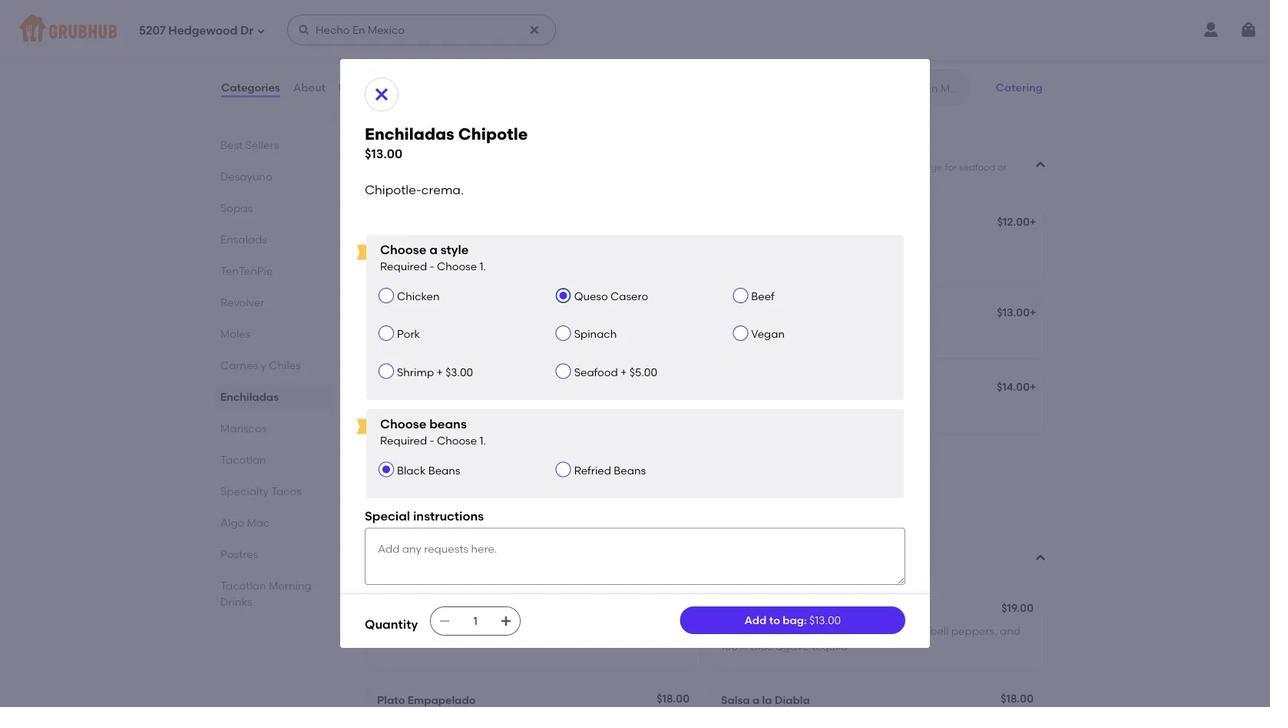 Task type: describe. For each thing, give the bounding box(es) containing it.
mariscos for mariscos
[[221, 422, 267, 435]]

creamy sauce with mushrooms, onions, bell peppers, and 100% blue agave tequila.
[[721, 625, 1021, 654]]

drinks
[[221, 595, 252, 609]]

green tomatillo sauce.
[[377, 329, 496, 342]]

0 vertical spatial for
[[432, 28, 447, 41]]

mushrooms,
[[825, 625, 888, 638]]

with inside 'creamy sauce with mushrooms, onions, bell peppers, and 100% blue agave tequila.'
[[800, 625, 822, 638]]

desayuno
[[221, 170, 272, 183]]

$3.00
[[446, 366, 473, 379]]

svg image left input item quantity number field
[[439, 615, 451, 628]]

chorizo,
[[499, 50, 539, 63]]

sauce
[[766, 625, 798, 638]]

categories
[[221, 81, 280, 94]]

tomatoes
[[408, 625, 458, 638]]

bag:
[[783, 614, 807, 627]]

1 horizontal spatial refried
[[801, 162, 831, 173]]

and inside representing the mexican flag. salsa ranchera, crema, and salsa verde.
[[377, 254, 398, 267]]

1 horizontal spatial beans.
[[833, 162, 863, 173]]

choose up platon at the left bottom of the page
[[380, 417, 427, 432]]

onions, inside beef fajita, homemade chorizo, nopalitos, grilled onions, plancha cooked serrano peppers, queso fresco, black beans, rice, and 6 flour tortillas.
[[631, 50, 668, 63]]

beef for beef
[[752, 290, 775, 303]]

specialty
[[221, 485, 269, 498]]

1 vertical spatial rice
[[454, 176, 471, 187]]

from
[[402, 162, 423, 173]]

queso
[[574, 290, 608, 303]]

1 vertical spatial choice
[[493, 176, 523, 187]]

enchiladas for enchiladas chipotle $13.00
[[365, 124, 455, 144]]

salsa al tequila
[[721, 604, 804, 617]]

with down veracruzana
[[490, 625, 512, 638]]

fajita,
[[403, 50, 433, 63]]

tomatillo
[[412, 329, 459, 342]]

required inside choose beans required - choose 1.
[[380, 434, 427, 447]]

salsa verde and sour cream.
[[377, 404, 525, 417]]

$12.00
[[998, 216, 1030, 229]]

enchiladas for enchiladas choose from chicken, queso casero, beef pork, or spinach. served with rice and choice of black or refried beans. add extra charge for seafood or shrimp. served with rice and choice of black or refried beans. vegan option available.
[[365, 141, 455, 160]]

seafood
[[960, 162, 996, 173]]

Search Hecho En Mexico search field
[[848, 81, 966, 95]]

0 horizontal spatial of
[[429, 479, 440, 492]]

plancha
[[377, 65, 421, 79]]

1 vertical spatial chipotle-crema.
[[721, 329, 808, 342]]

salsa inside representing the mexican flag. salsa ranchera, crema, and salsa verde.
[[541, 239, 569, 252]]

corn,
[[580, 625, 607, 638]]

best sellers
[[221, 138, 279, 151]]

$13.00 +
[[998, 306, 1037, 319]]

tentenpie tab
[[221, 263, 328, 279]]

choose a style required - choose 1.
[[380, 242, 486, 273]]

queso inside enchiladas choose from chicken, queso casero, beef pork, or spinach. served with rice and choice of black or refried beans. add extra charge for seafood or shrimp. served with rice and choice of black or refried beans. vegan option available.
[[464, 162, 491, 173]]

sampling
[[377, 479, 427, 492]]

$5.00
[[630, 366, 658, 379]]

diabla
[[775, 694, 810, 707]]

peppers, inside beef fajita, homemade chorizo, nopalitos, grilled onions, plancha cooked serrano peppers, queso fresco, black beans, rice, and 6 flour tortillas.
[[507, 65, 553, 79]]

specialty tacos tab
[[221, 483, 328, 499]]

queso inside beef fajita, homemade chorizo, nopalitos, grilled onions, plancha cooked serrano peppers, queso fresco, black beans, rice, and 6 flour tortillas.
[[555, 65, 587, 79]]

specialty tacos
[[221, 485, 302, 498]]

beef for beef fajita, homemade chorizo, nopalitos, grilled onions, plancha cooked serrano peppers, queso fresco, black beans, rice, and 6 flour tortillas.
[[377, 50, 401, 63]]

beans for black beans
[[428, 464, 461, 477]]

tequila.
[[812, 641, 851, 654]]

0 vertical spatial chipotle-crema.
[[365, 182, 464, 197]]

0 horizontal spatial served
[[400, 176, 431, 187]]

extra
[[886, 162, 909, 173]]

salsa.
[[821, 404, 850, 417]]

option
[[669, 176, 698, 187]]

black
[[397, 464, 426, 477]]

1 vertical spatial vegan
[[752, 328, 785, 341]]

mariscos for mariscos shrimp or salmon. served with rice and sauteed vegetables.
[[365, 541, 438, 560]]

serrano
[[465, 65, 504, 79]]

postres tab
[[221, 546, 328, 562]]

nopalitos,
[[542, 50, 593, 63]]

100%
[[721, 641, 748, 654]]

2 de from the left
[[491, 458, 505, 471]]

flag.
[[515, 239, 538, 252]]

instructions
[[413, 509, 484, 524]]

about
[[293, 81, 326, 94]]

0 horizontal spatial beans.
[[606, 176, 636, 187]]

representing the mexican flag. salsa ranchera, crema, and salsa verde. button
[[368, 207, 700, 284]]

+ for $14.00
[[1030, 381, 1037, 394]]

1 vertical spatial salsa
[[461, 625, 487, 638]]

agave
[[776, 641, 809, 654]]

salsa for salsa al tequila
[[721, 604, 750, 617]]

shrimp + $3.00
[[397, 366, 473, 379]]

pork
[[397, 328, 420, 341]]

served inside mariscos shrimp or salmon. served with rice and sauteed vegetables.
[[448, 562, 478, 573]]

queso casero
[[574, 290, 649, 303]]

postres
[[221, 548, 258, 561]]

1 de from the left
[[414, 458, 428, 471]]

fresh
[[377, 625, 405, 638]]

salsa for salsa a la diabla
[[721, 694, 750, 707]]

verde
[[408, 404, 437, 417]]

plato empapelado
[[377, 694, 476, 707]]

add to bag: $13.00
[[745, 614, 841, 627]]

choose beans required - choose 1.
[[380, 417, 486, 447]]

enchiladas verdes
[[377, 308, 474, 321]]

salsa inside representing the mexican flag. salsa ranchera, crema, and salsa verde.
[[401, 254, 427, 267]]

onions, inside 'creamy sauce with mushrooms, onions, bell peppers, and 100% blue agave tequila.'
[[891, 625, 928, 638]]

moles tab
[[221, 326, 328, 342]]

suizas
[[438, 383, 472, 396]]

+ for $13.00
[[1030, 306, 1037, 319]]

sampling of all 3 moles. contain nuts.
[[377, 479, 572, 492]]

5207 hedgewood dr
[[139, 24, 254, 38]]

with down chicken,
[[433, 176, 452, 187]]

carnes y chiles
[[221, 359, 301, 372]]

revolver
[[221, 296, 265, 309]]

reviews
[[339, 81, 382, 94]]

la for veracruzana
[[418, 604, 428, 617]]

Special instructions text field
[[365, 528, 906, 585]]

0 horizontal spatial svg image
[[298, 24, 310, 36]]

cooked
[[423, 65, 462, 79]]

algo
[[221, 516, 245, 529]]

hedgewood
[[169, 24, 238, 38]]

contain
[[502, 479, 544, 492]]

$14.00 +
[[997, 381, 1037, 394]]

choose left verde.
[[380, 242, 427, 257]]

categories button
[[221, 60, 281, 115]]

chipotle for enchiladas chipotle
[[782, 308, 828, 321]]

tacotlan morning drinks tab
[[221, 578, 328, 610]]

enchiladas for enchiladas verdes
[[377, 308, 436, 321]]

and inside beef fajita, homemade chorizo, nopalitos, grilled onions, plancha cooked serrano peppers, queso fresco, black beans, rice, and 6 flour tortillas.
[[440, 81, 460, 94]]

0 horizontal spatial refried
[[574, 176, 604, 187]]

fresco,
[[590, 65, 625, 79]]

cream.
[[488, 404, 525, 417]]

and inside mariscos shrimp or salmon. served with rice and sauteed vegetables.
[[520, 562, 538, 573]]

shrimp inside mariscos shrimp or salmon. served with rice and sauteed vegetables.
[[365, 562, 397, 573]]

algo mac tab
[[221, 515, 328, 531]]

seafood
[[574, 366, 618, 379]]

sauteed
[[540, 562, 577, 573]]

tacotlan for tacotlan morning drinks
[[221, 579, 266, 592]]

best
[[221, 138, 243, 151]]

chicken,
[[425, 162, 462, 173]]

and down enchiladas chipotle $13.00
[[473, 176, 491, 187]]



Task type: vqa. For each thing, say whether or not it's contained in the screenshot.
the top Shrimp
yes



Task type: locate. For each thing, give the bounding box(es) containing it.
crema. down enchiladas chipotle
[[771, 329, 808, 342]]

beans. left extra
[[833, 162, 863, 173]]

salsa down veracruzana
[[461, 625, 487, 638]]

green
[[377, 329, 410, 342]]

to
[[770, 614, 781, 627]]

onions, right 'grilled'
[[631, 50, 668, 63]]

blue
[[751, 641, 774, 654]]

2 1. from the top
[[480, 434, 486, 447]]

verdes
[[438, 308, 474, 321]]

seafood + $5.00
[[574, 366, 658, 379]]

grilled
[[596, 50, 628, 63]]

+ for shrimp
[[437, 366, 443, 379]]

best sellers tab
[[221, 137, 328, 153]]

catering
[[996, 81, 1043, 94]]

2 vertical spatial of
[[429, 479, 440, 492]]

al
[[753, 604, 763, 617]]

1 horizontal spatial for
[[945, 162, 957, 173]]

1 - from the top
[[430, 260, 435, 273]]

sopas tab
[[221, 200, 328, 216]]

salsa left "verde" on the bottom
[[377, 404, 405, 417]]

0 horizontal spatial rice
[[454, 176, 471, 187]]

0 vertical spatial 1.
[[480, 260, 486, 273]]

1 horizontal spatial la
[[763, 694, 773, 707]]

peppers, inside 'creamy sauce with mushrooms, onions, bell peppers, and 100% blue agave tequila.'
[[952, 625, 998, 638]]

casero
[[611, 290, 649, 303]]

1. inside choose beans required - choose 1.
[[480, 434, 486, 447]]

1 vertical spatial beans.
[[606, 176, 636, 187]]

enchiladas inside enchiladas chipotle $13.00
[[365, 124, 455, 144]]

0 vertical spatial chipotle-
[[365, 182, 422, 197]]

0 horizontal spatial beef
[[377, 50, 401, 63]]

beans for refried beans
[[614, 464, 646, 477]]

1 vertical spatial queso
[[464, 162, 491, 173]]

representing
[[377, 239, 446, 252]]

1 horizontal spatial mariscos
[[365, 541, 438, 560]]

0 vertical spatial peppers,
[[507, 65, 553, 79]]

moles
[[221, 327, 251, 340]]

a left diabla
[[753, 694, 760, 707]]

tequila
[[765, 604, 804, 617]]

2 required from the top
[[380, 434, 427, 447]]

2 horizontal spatial rice
[[681, 162, 698, 173]]

for right charge
[[945, 162, 957, 173]]

chipotle-crema. down from
[[365, 182, 464, 197]]

1 vertical spatial shrimp
[[365, 562, 397, 573]]

or inside mariscos shrimp or salmon. served with rice and sauteed vegetables.
[[399, 562, 408, 573]]

moles.
[[466, 479, 500, 492]]

1 vertical spatial refried
[[574, 176, 604, 187]]

1 vertical spatial crema.
[[771, 329, 808, 342]]

1 horizontal spatial beef
[[752, 290, 775, 303]]

1 vertical spatial peppers,
[[952, 625, 998, 638]]

svg image right input item quantity number field
[[500, 615, 513, 628]]

beans. down the spinach.
[[606, 176, 636, 187]]

sauce.
[[461, 329, 496, 342]]

choose inside enchiladas choose from chicken, queso casero, beef pork, or spinach. served with rice and choice of black or refried beans. add extra charge for seafood or shrimp. served with rice and choice of black or refried beans. vegan option available.
[[365, 162, 399, 173]]

1 vertical spatial la
[[763, 694, 773, 707]]

served right the spinach.
[[627, 162, 658, 173]]

with up agave
[[800, 625, 822, 638]]

a for salsa a la veracruzana
[[409, 604, 416, 617]]

reviews button
[[338, 60, 382, 115]]

svg image right 'dr'
[[257, 27, 266, 36]]

homemade
[[435, 50, 496, 63]]

habanero-
[[721, 404, 779, 417]]

salsa a la veracruzana
[[377, 604, 498, 617]]

2 - from the top
[[430, 434, 435, 447]]

required
[[380, 260, 427, 273], [380, 434, 427, 447]]

1 vertical spatial mariscos
[[365, 541, 438, 560]]

$13.00 inside enchiladas chipotle $13.00
[[365, 146, 403, 161]]

flour
[[472, 81, 495, 94]]

a left the style
[[430, 242, 438, 257]]

0 vertical spatial -
[[430, 260, 435, 273]]

pork,
[[551, 162, 573, 173]]

ranchera,
[[571, 239, 622, 252]]

a inside choose a style required - choose 1.
[[430, 242, 438, 257]]

0 vertical spatial refried
[[801, 162, 831, 173]]

de right platon at the left bottom of the page
[[414, 458, 428, 471]]

1 beans from the left
[[428, 464, 461, 477]]

1 vertical spatial -
[[430, 434, 435, 447]]

1 horizontal spatial served
[[448, 562, 478, 573]]

enchiladas for enchiladas
[[221, 390, 279, 403]]

with up veracruzana
[[481, 562, 499, 573]]

0 vertical spatial mariscos
[[221, 422, 267, 435]]

platon
[[377, 458, 412, 471]]

mariscos up tacotlan tab
[[221, 422, 267, 435]]

salmon.
[[410, 562, 445, 573]]

0 vertical spatial tacotlan
[[221, 453, 266, 466]]

queso down the nopalitos,
[[555, 65, 587, 79]]

+ for seafood
[[621, 366, 627, 379]]

rice,
[[415, 81, 437, 94]]

-
[[430, 260, 435, 273], [430, 434, 435, 447]]

0 vertical spatial beef
[[377, 50, 401, 63]]

chipotle- down from
[[365, 182, 422, 197]]

0 vertical spatial required
[[380, 260, 427, 273]]

and up available.
[[700, 162, 718, 173]]

- down beans
[[430, 434, 435, 447]]

and down suizas
[[440, 404, 461, 417]]

vegan left option
[[638, 176, 667, 187]]

la for diabla
[[763, 694, 773, 707]]

2 beans from the left
[[614, 464, 646, 477]]

main navigation navigation
[[0, 0, 1271, 60]]

morning
[[269, 579, 312, 592]]

$13.00
[[365, 146, 403, 161], [998, 306, 1030, 319], [810, 614, 841, 627]]

enchiladas inside enchiladas "tab"
[[221, 390, 279, 403]]

svg image
[[1240, 21, 1259, 39], [298, 24, 310, 36]]

1 horizontal spatial queso
[[555, 65, 587, 79]]

peppers, right bell
[[952, 625, 998, 638]]

svg image
[[529, 24, 541, 36], [257, 27, 266, 36], [373, 85, 391, 104], [439, 615, 451, 628], [500, 615, 513, 628]]

la left diabla
[[763, 694, 773, 707]]

beans up all
[[428, 464, 461, 477]]

and down $19.00
[[1000, 625, 1021, 638]]

shrimp left salmon.
[[365, 562, 397, 573]]

tacotlan up drinks
[[221, 579, 266, 592]]

0 horizontal spatial shrimp
[[365, 562, 397, 573]]

mariscos inside tab
[[221, 422, 267, 435]]

1 horizontal spatial add
[[865, 162, 884, 173]]

choose down the style
[[437, 260, 477, 273]]

2 tacotlan from the top
[[221, 579, 266, 592]]

a up quantity
[[409, 604, 416, 617]]

for inside enchiladas choose from chicken, queso casero, beef pork, or spinach. served with rice and choice of black or refried beans. add extra charge for seafood or shrimp. served with rice and choice of black or refried beans. vegan option available.
[[945, 162, 957, 173]]

and down representing
[[377, 254, 398, 267]]

1 vertical spatial beef
[[752, 290, 775, 303]]

0 vertical spatial choice
[[720, 162, 750, 173]]

3
[[457, 479, 463, 492]]

add inside enchiladas choose from chicken, queso casero, beef pork, or spinach. served with rice and choice of black or refried beans. add extra charge for seafood or shrimp. served with rice and choice of black or refried beans. vegan option available.
[[865, 162, 884, 173]]

1 horizontal spatial a
[[430, 242, 438, 257]]

veracruzana
[[431, 604, 498, 617]]

0 vertical spatial onions,
[[631, 50, 668, 63]]

0 vertical spatial beans.
[[833, 162, 863, 173]]

0 vertical spatial rice
[[681, 162, 698, 173]]

1 vertical spatial tacotlan
[[221, 579, 266, 592]]

special
[[365, 509, 410, 524]]

0 vertical spatial a
[[430, 242, 438, 257]]

0 horizontal spatial de
[[414, 458, 428, 471]]

chipotle- down enchiladas chipotle
[[721, 329, 771, 342]]

or
[[576, 162, 585, 173], [790, 162, 799, 173], [998, 162, 1007, 173], [563, 176, 572, 187], [399, 562, 408, 573]]

beef inside beef fajita, homemade chorizo, nopalitos, grilled onions, plancha cooked serrano peppers, queso fresco, black beans, rice, and 6 flour tortillas.
[[377, 50, 401, 63]]

0 horizontal spatial chipotle-crema.
[[365, 182, 464, 197]]

add left extra
[[865, 162, 884, 173]]

with inside mariscos shrimp or salmon. served with rice and sauteed vegetables.
[[481, 562, 499, 573]]

and right corn,
[[609, 625, 630, 638]]

choose
[[365, 162, 399, 173], [380, 242, 427, 257], [437, 260, 477, 273], [380, 417, 427, 432], [437, 434, 477, 447]]

1 vertical spatial chipotle
[[782, 308, 828, 321]]

$13.00 up the tequila.
[[810, 614, 841, 627]]

molcajete for 2
[[377, 28, 456, 41]]

add
[[865, 162, 884, 173], [745, 614, 767, 627]]

salsa left al
[[721, 604, 750, 617]]

shrimp.
[[365, 176, 398, 187]]

0 horizontal spatial $13.00
[[365, 146, 403, 161]]

black
[[627, 65, 656, 79], [763, 162, 788, 173], [536, 176, 561, 187], [514, 625, 543, 638]]

mariscos tab
[[221, 420, 328, 436]]

2 vertical spatial rice
[[501, 562, 518, 573]]

0 vertical spatial queso
[[555, 65, 587, 79]]

1 vertical spatial required
[[380, 434, 427, 447]]

$18.00 for plato empapelado
[[657, 693, 690, 706]]

choice down casero,
[[493, 176, 523, 187]]

0 vertical spatial served
[[627, 162, 658, 173]]

1 vertical spatial onions,
[[891, 625, 928, 638]]

mariscos up salmon.
[[365, 541, 438, 560]]

salsa
[[541, 239, 569, 252], [377, 404, 405, 417], [377, 604, 406, 617], [721, 604, 750, 617], [721, 694, 750, 707]]

0 vertical spatial crema.
[[422, 182, 464, 197]]

chicken
[[397, 290, 440, 303]]

salsa down 100%
[[721, 694, 750, 707]]

empapelado
[[408, 694, 476, 707]]

onions, left bell
[[891, 625, 928, 638]]

- inside choose a style required - choose 1.
[[430, 260, 435, 273]]

$13.00 up "$14.00"
[[998, 306, 1030, 319]]

choice up available.
[[720, 162, 750, 173]]

0 vertical spatial add
[[865, 162, 884, 173]]

and inside 'creamy sauce with mushrooms, onions, bell peppers, and 100% blue agave tequila.'
[[1000, 625, 1021, 638]]

0 horizontal spatial vegan
[[638, 176, 667, 187]]

y
[[261, 359, 267, 372]]

required up platon at the left bottom of the page
[[380, 434, 427, 447]]

required down representing
[[380, 260, 427, 273]]

enchiladas tab
[[221, 389, 328, 405]]

ensalads tab
[[221, 231, 328, 247]]

2 horizontal spatial of
[[752, 162, 761, 173]]

add left to
[[745, 614, 767, 627]]

special instructions
[[365, 509, 484, 524]]

chipotle for enchiladas chipotle $13.00
[[459, 124, 528, 144]]

tentenpie
[[221, 264, 273, 277]]

salsa for salsa verde and sour cream.
[[377, 404, 405, 417]]

shrimp down the 'pork'
[[397, 366, 434, 379]]

2 vertical spatial a
[[753, 694, 760, 707]]

of
[[752, 162, 761, 173], [525, 176, 534, 187], [429, 479, 440, 492]]

revolver tab
[[221, 294, 328, 310]]

vegan
[[638, 176, 667, 187], [752, 328, 785, 341]]

catering button
[[989, 71, 1050, 104]]

1 horizontal spatial svg image
[[1240, 21, 1259, 39]]

0 horizontal spatial a
[[409, 604, 416, 617]]

1 horizontal spatial onions,
[[891, 625, 928, 638]]

sopas
[[221, 201, 253, 214]]

1 vertical spatial of
[[525, 176, 534, 187]]

available.
[[700, 176, 743, 187]]

0 horizontal spatial crema.
[[422, 182, 464, 197]]

and left 6
[[440, 81, 460, 94]]

choose up shrimp.
[[365, 162, 399, 173]]

mexican
[[469, 239, 512, 252]]

$13.00 up shrimp.
[[365, 146, 403, 161]]

1 horizontal spatial $13.00
[[810, 614, 841, 627]]

1 horizontal spatial crema.
[[771, 329, 808, 342]]

0 vertical spatial vegan
[[638, 176, 667, 187]]

verde.
[[430, 254, 462, 267]]

rice left sauteed
[[501, 562, 518, 573]]

about button
[[292, 60, 327, 115]]

1 horizontal spatial of
[[525, 176, 534, 187]]

1 required from the top
[[380, 260, 427, 273]]

1 vertical spatial 1.
[[480, 434, 486, 447]]

$12.00 +
[[998, 216, 1037, 229]]

charge
[[911, 162, 943, 173]]

queso left casero,
[[464, 162, 491, 173]]

tacotlan tab
[[221, 452, 328, 468]]

enchiladas for enchiladas chipotle
[[721, 308, 780, 321]]

1 horizontal spatial vegan
[[752, 328, 785, 341]]

1 vertical spatial $13.00
[[998, 306, 1030, 319]]

beef up plancha
[[377, 50, 401, 63]]

2 horizontal spatial served
[[627, 162, 658, 173]]

dr
[[240, 24, 254, 38]]

1 horizontal spatial beans
[[614, 464, 646, 477]]

1 vertical spatial chipotle-
[[721, 329, 771, 342]]

a for salsa a la diabla
[[753, 694, 760, 707]]

served right salmon.
[[448, 562, 478, 573]]

black inside beef fajita, homemade chorizo, nopalitos, grilled onions, plancha cooked serrano peppers, queso fresco, black beans, rice, and 6 flour tortillas.
[[627, 65, 656, 79]]

0 horizontal spatial chipotle
[[459, 124, 528, 144]]

1. inside choose a style required - choose 1.
[[480, 260, 486, 273]]

1 horizontal spatial choice
[[720, 162, 750, 173]]

tradicionales
[[474, 383, 546, 396]]

1 vertical spatial for
[[945, 162, 957, 173]]

beans.
[[833, 162, 863, 173], [606, 176, 636, 187]]

vegan down enchiladas chipotle
[[752, 328, 785, 341]]

salsa up quantity
[[377, 604, 406, 617]]

carnes y chiles tab
[[221, 357, 328, 373]]

and
[[440, 81, 460, 94], [700, 162, 718, 173], [473, 176, 491, 187], [377, 254, 398, 267], [440, 404, 461, 417], [520, 562, 538, 573], [609, 625, 630, 638], [1000, 625, 1021, 638]]

enchiladas chipotle
[[721, 308, 828, 321]]

salsa down representing
[[401, 254, 427, 267]]

for left 2
[[432, 28, 447, 41]]

1 horizontal spatial chipotle-
[[721, 329, 771, 342]]

platon de enchiladas de mole
[[377, 458, 533, 471]]

creamy
[[721, 625, 763, 638]]

mariscos inside mariscos shrimp or salmon. served with rice and sauteed vegetables.
[[365, 541, 438, 560]]

vegetables.
[[579, 562, 631, 573]]

0 vertical spatial la
[[418, 604, 428, 617]]

1 vertical spatial add
[[745, 614, 767, 627]]

1. down the sour on the left of page
[[480, 434, 486, 447]]

0 horizontal spatial add
[[745, 614, 767, 627]]

chipotle-crema. down enchiladas chipotle
[[721, 329, 808, 342]]

black beans
[[397, 464, 461, 477]]

0 vertical spatial shrimp
[[397, 366, 434, 379]]

with up option
[[660, 162, 679, 173]]

Input item quantity number field
[[459, 608, 493, 635]]

- inside choose beans required - choose 1.
[[430, 434, 435, 447]]

1 1. from the top
[[480, 260, 486, 273]]

1 horizontal spatial chipotle-crema.
[[721, 329, 808, 342]]

+
[[1030, 216, 1037, 229], [1030, 306, 1037, 319], [437, 366, 443, 379], [621, 366, 627, 379], [1030, 381, 1037, 394]]

tacotlan up specialty
[[221, 453, 266, 466]]

$18.00 for salsa a la diabla
[[1001, 693, 1034, 706]]

and left sauteed
[[520, 562, 538, 573]]

1 vertical spatial served
[[400, 176, 431, 187]]

served down from
[[400, 176, 431, 187]]

beans
[[428, 464, 461, 477], [614, 464, 646, 477]]

spinach
[[574, 328, 617, 341]]

beef up enchiladas chipotle
[[752, 290, 775, 303]]

5207
[[139, 24, 166, 38]]

0 horizontal spatial choice
[[493, 176, 523, 187]]

1 horizontal spatial shrimp
[[397, 366, 434, 379]]

svg image down plancha
[[373, 85, 391, 104]]

beans right refried
[[614, 464, 646, 477]]

1. down mexican
[[480, 260, 486, 273]]

0 vertical spatial salsa
[[401, 254, 427, 267]]

salsa right flag.
[[541, 239, 569, 252]]

beans,
[[377, 81, 412, 94]]

a for choose a style required - choose 1.
[[430, 242, 438, 257]]

1 horizontal spatial peppers,
[[952, 625, 998, 638]]

choose down beans
[[437, 434, 477, 447]]

representing the mexican flag. salsa ranchera, crema, and salsa verde.
[[377, 239, 662, 267]]

- down representing
[[430, 260, 435, 273]]

0 horizontal spatial for
[[432, 28, 447, 41]]

required inside choose a style required - choose 1.
[[380, 260, 427, 273]]

olives,
[[546, 625, 578, 638]]

rice down chicken,
[[454, 176, 471, 187]]

0 horizontal spatial la
[[418, 604, 428, 617]]

crema. down chicken,
[[422, 182, 464, 197]]

0 horizontal spatial queso
[[464, 162, 491, 173]]

carnes
[[221, 359, 258, 372]]

+ for $12.00
[[1030, 216, 1037, 229]]

de left mole
[[491, 458, 505, 471]]

la up tomatoes
[[418, 604, 428, 617]]

fresh tomatoes salsa with black olives, corn, and onions.
[[377, 625, 669, 638]]

salsa for salsa a la veracruzana
[[377, 604, 406, 617]]

beef fajita, homemade chorizo, nopalitos, grilled onions, plancha cooked serrano peppers, queso fresco, black beans, rice, and 6 flour tortillas.
[[377, 50, 668, 94]]

0 horizontal spatial mariscos
[[221, 422, 267, 435]]

1 tacotlan from the top
[[221, 453, 266, 466]]

2 horizontal spatial a
[[753, 694, 760, 707]]

2 vertical spatial served
[[448, 562, 478, 573]]

desayuno tab
[[221, 168, 328, 184]]

enchiladas for enchiladas suizas tradicionales
[[377, 383, 436, 396]]

style
[[441, 242, 469, 257]]

svg image up chorizo,
[[529, 24, 541, 36]]

mariscos shrimp or salmon. served with rice and sauteed vegetables.
[[365, 541, 631, 573]]

1 horizontal spatial chipotle
[[782, 308, 828, 321]]

0 vertical spatial of
[[752, 162, 761, 173]]

rice up option
[[681, 162, 698, 173]]

crema.
[[422, 182, 464, 197], [771, 329, 808, 342]]

vegan inside enchiladas choose from chicken, queso casero, beef pork, or spinach. served with rice and choice of black or refried beans. add extra charge for seafood or shrimp. served with rice and choice of black or refried beans. vegan option available.
[[638, 176, 667, 187]]

spinach.
[[587, 162, 625, 173]]

chipotle inside enchiladas chipotle $13.00
[[459, 124, 528, 144]]

enchiladas chipotle $13.00
[[365, 124, 528, 161]]

tacotlan inside tacotlan morning drinks
[[221, 579, 266, 592]]

peppers, down chorizo,
[[507, 65, 553, 79]]

rice inside mariscos shrimp or salmon. served with rice and sauteed vegetables.
[[501, 562, 518, 573]]

enchiladas inside enchiladas choose from chicken, queso casero, beef pork, or spinach. served with rice and choice of black or refried beans. add extra charge for seafood or shrimp. served with rice and choice of black or refried beans. vegan option available.
[[365, 141, 455, 160]]

0 vertical spatial $13.00
[[365, 146, 403, 161]]

mole
[[508, 458, 533, 471]]

tacotlan for tacotlan
[[221, 453, 266, 466]]



